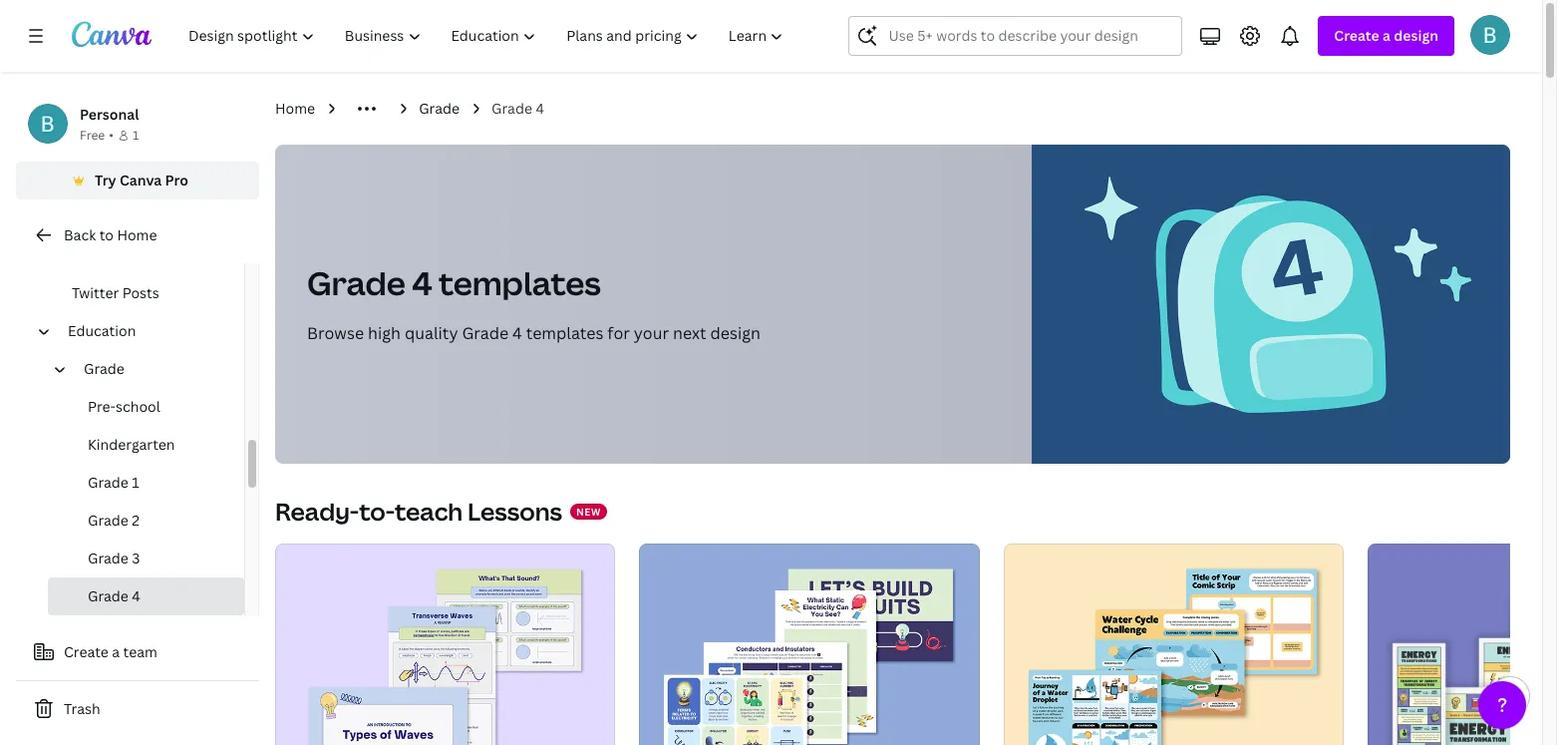 Task type: describe. For each thing, give the bounding box(es) containing it.
1 horizontal spatial grade 4
[[492, 99, 544, 118]]

create a team
[[64, 642, 157, 661]]

introduction to electricity image
[[640, 544, 980, 745]]

create a design button
[[1319, 16, 1455, 56]]

pre-school
[[88, 397, 160, 416]]

home link
[[275, 98, 315, 120]]

0 horizontal spatial grade 4
[[88, 586, 140, 605]]

ready-
[[275, 495, 359, 528]]

browse high quality grade 4 templates for your next design
[[307, 322, 761, 344]]

0 vertical spatial templates
[[439, 261, 601, 304]]

try canva pro button
[[16, 162, 259, 199]]

pre-school link
[[48, 388, 244, 426]]

to
[[99, 225, 114, 244]]

3
[[132, 549, 140, 568]]

back
[[64, 225, 96, 244]]

the water cycle image
[[1004, 544, 1344, 745]]

grade 2 link
[[48, 502, 244, 540]]

animated social media
[[72, 245, 225, 264]]

ready-to-teach lessons
[[275, 495, 562, 528]]

your
[[634, 322, 669, 344]]

kindergarten
[[88, 435, 175, 454]]

4 down top level navigation element
[[536, 99, 544, 118]]

4 up quality
[[412, 261, 432, 304]]

1 horizontal spatial home
[[275, 99, 315, 118]]

grade inside button
[[84, 359, 125, 378]]

high
[[368, 322, 401, 344]]

education link
[[60, 312, 232, 350]]

grade 1 link
[[48, 464, 244, 502]]

free
[[80, 127, 105, 144]]

kindergarten link
[[48, 426, 244, 464]]

animated social media link
[[32, 236, 244, 274]]

grade 3
[[88, 549, 140, 568]]

create for create a design
[[1335, 26, 1380, 45]]

twitter
[[72, 283, 119, 302]]

media
[[184, 245, 225, 264]]

grade 4 templates
[[307, 261, 601, 304]]

social
[[140, 245, 181, 264]]

1 1 from the top
[[133, 127, 139, 144]]

4 down the 3 at the bottom of the page
[[132, 586, 140, 605]]

free •
[[80, 127, 114, 144]]

browse
[[307, 322, 364, 344]]

top level navigation element
[[176, 16, 801, 56]]

4 down grade 4 templates
[[513, 322, 522, 344]]

twitter posts link
[[32, 274, 244, 312]]

2 1 from the top
[[132, 473, 139, 492]]

trash link
[[16, 689, 259, 729]]



Task type: locate. For each thing, give the bounding box(es) containing it.
1 up 2
[[132, 473, 139, 492]]

lessons
[[468, 495, 562, 528]]

a inside dropdown button
[[1383, 26, 1391, 45]]

pre-
[[88, 397, 116, 416]]

energy transformation image
[[1368, 544, 1558, 745]]

new
[[576, 505, 601, 519]]

a for design
[[1383, 26, 1391, 45]]

0 horizontal spatial design
[[711, 322, 761, 344]]

create for create a team
[[64, 642, 109, 661]]

grade 1
[[88, 473, 139, 492]]

Search search field
[[889, 17, 1170, 55]]

1 vertical spatial grade 4
[[88, 586, 140, 605]]

1 vertical spatial create
[[64, 642, 109, 661]]

1 horizontal spatial create
[[1335, 26, 1380, 45]]

try
[[95, 171, 116, 190]]

grade 2
[[88, 511, 140, 530]]

team
[[123, 642, 157, 661]]

grade 3 link
[[48, 540, 244, 577]]

0 vertical spatial a
[[1383, 26, 1391, 45]]

next
[[673, 322, 707, 344]]

0 vertical spatial create
[[1335, 26, 1380, 45]]

create a team button
[[16, 632, 259, 672]]

create a design
[[1335, 26, 1439, 45]]

0 vertical spatial design
[[1395, 26, 1439, 45]]

to-
[[359, 495, 395, 528]]

•
[[109, 127, 114, 144]]

0 vertical spatial 1
[[133, 127, 139, 144]]

design right "next"
[[711, 322, 761, 344]]

create
[[1335, 26, 1380, 45], [64, 642, 109, 661]]

personal
[[80, 105, 139, 124]]

1 horizontal spatial a
[[1383, 26, 1391, 45]]

canva
[[120, 171, 162, 190]]

pro
[[165, 171, 188, 190]]

1 vertical spatial templates
[[526, 322, 604, 344]]

introduction to waves image
[[275, 544, 616, 745]]

grade 4 down grade 3
[[88, 586, 140, 605]]

grade button
[[76, 350, 232, 388]]

design left brad klo icon
[[1395, 26, 1439, 45]]

animated
[[72, 245, 137, 264]]

back to home
[[64, 225, 157, 244]]

templates
[[439, 261, 601, 304], [526, 322, 604, 344]]

create inside create a team button
[[64, 642, 109, 661]]

1 vertical spatial 1
[[132, 473, 139, 492]]

trash
[[64, 699, 100, 718]]

grade 4
[[492, 99, 544, 118], [88, 586, 140, 605]]

templates up browse high quality grade 4 templates for your next design
[[439, 261, 601, 304]]

back to home link
[[16, 215, 259, 255]]

0 vertical spatial grade 4
[[492, 99, 544, 118]]

1 vertical spatial design
[[711, 322, 761, 344]]

posts
[[122, 283, 159, 302]]

a
[[1383, 26, 1391, 45], [112, 642, 120, 661]]

0 horizontal spatial home
[[117, 225, 157, 244]]

a for team
[[112, 642, 120, 661]]

design
[[1395, 26, 1439, 45], [711, 322, 761, 344]]

for
[[608, 322, 630, 344]]

1 horizontal spatial design
[[1395, 26, 1439, 45]]

1 vertical spatial a
[[112, 642, 120, 661]]

0 horizontal spatial create
[[64, 642, 109, 661]]

brad klo image
[[1471, 15, 1511, 55]]

teach
[[395, 495, 463, 528]]

4
[[536, 99, 544, 118], [412, 261, 432, 304], [513, 322, 522, 344], [132, 586, 140, 605]]

quality
[[405, 322, 458, 344]]

a inside button
[[112, 642, 120, 661]]

home
[[275, 99, 315, 118], [117, 225, 157, 244]]

1 vertical spatial home
[[117, 225, 157, 244]]

None search field
[[849, 16, 1183, 56]]

try canva pro
[[95, 171, 188, 190]]

home inside back to home link
[[117, 225, 157, 244]]

education
[[68, 321, 136, 340]]

0 horizontal spatial a
[[112, 642, 120, 661]]

school
[[116, 397, 160, 416]]

design inside the create a design dropdown button
[[1395, 26, 1439, 45]]

1 right •
[[133, 127, 139, 144]]

create inside the create a design dropdown button
[[1335, 26, 1380, 45]]

twitter posts
[[72, 283, 159, 302]]

2
[[132, 511, 140, 530]]

grade
[[419, 99, 460, 118], [492, 99, 533, 118], [307, 261, 406, 304], [462, 322, 509, 344], [84, 359, 125, 378], [88, 473, 129, 492], [88, 511, 129, 530], [88, 549, 129, 568], [88, 586, 129, 605]]

grade 4 down top level navigation element
[[492, 99, 544, 118]]

templates left for
[[526, 322, 604, 344]]

1
[[133, 127, 139, 144], [132, 473, 139, 492]]

0 vertical spatial home
[[275, 99, 315, 118]]



Task type: vqa. For each thing, say whether or not it's contained in the screenshot.
templates
yes



